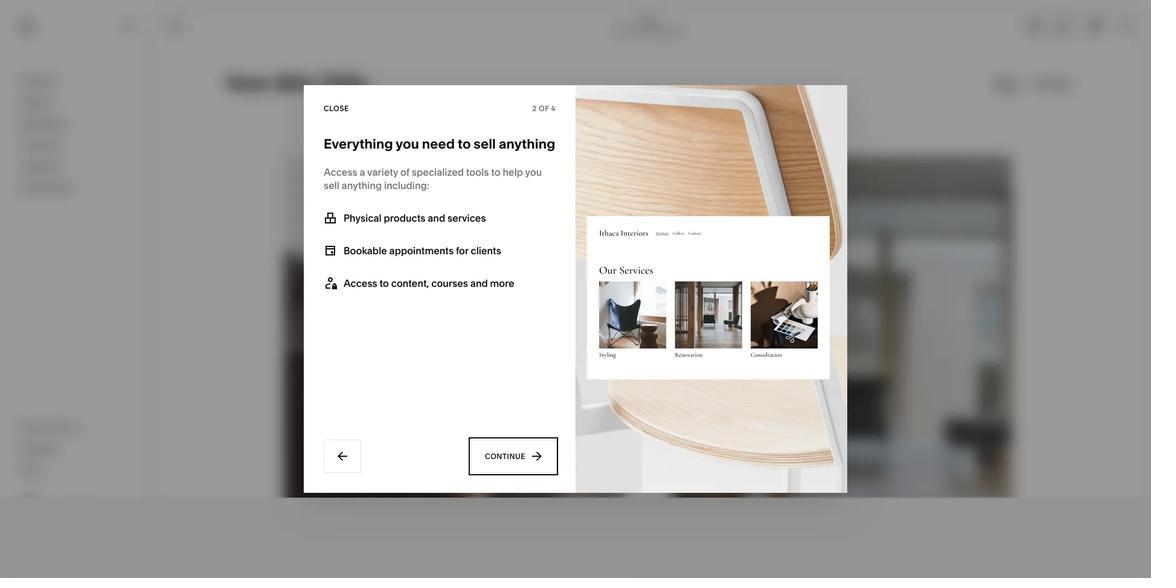 Task type: locate. For each thing, give the bounding box(es) containing it.
anything inside access a variety of specialized tools to help you sell anything including:
[[342, 179, 382, 191]]

0 vertical spatial access
[[324, 166, 358, 178]]

sell
[[474, 136, 496, 152], [324, 179, 340, 191]]

4
[[551, 104, 556, 113]]

sell up the tools
[[474, 136, 496, 152]]

1 horizontal spatial you
[[525, 166, 542, 178]]

analytics
[[20, 161, 62, 173]]

0 vertical spatial anything
[[499, 136, 556, 152]]

contacts
[[20, 139, 62, 151]]

1 vertical spatial to
[[491, 166, 501, 178]]

and left services at the top
[[428, 212, 445, 224]]

sell inside access a variety of specialized tools to help you sell anything including:
[[324, 179, 340, 191]]

analytics link
[[20, 160, 134, 174]]

access inside access a variety of specialized tools to help you sell anything including:
[[324, 166, 358, 178]]

to left content,
[[380, 277, 389, 289]]

content,
[[391, 277, 429, 289]]

of inside access a variety of specialized tools to help you sell anything including:
[[401, 166, 410, 178]]

0 horizontal spatial anything
[[342, 179, 382, 191]]

1 vertical spatial sell
[[324, 179, 340, 191]]

1 horizontal spatial to
[[458, 136, 471, 152]]

1 horizontal spatial and
[[471, 277, 488, 289]]

0 horizontal spatial you
[[396, 136, 419, 152]]

settings
[[20, 443, 58, 455]]

continue
[[485, 452, 526, 461]]

sell down everything
[[324, 179, 340, 191]]

1 vertical spatial you
[[525, 166, 542, 178]]

selling link
[[20, 96, 134, 110]]

1 vertical spatial and
[[471, 277, 488, 289]]

website link
[[20, 74, 134, 89]]

1 horizontal spatial of
[[539, 104, 549, 113]]

1 vertical spatial access
[[344, 277, 378, 289]]

everything
[[324, 136, 393, 152]]

library
[[48, 422, 80, 434]]

website
[[20, 75, 58, 87]]

and left more
[[471, 277, 488, 289]]

access left a
[[324, 166, 358, 178]]

anything down a
[[342, 179, 382, 191]]

work
[[639, 17, 657, 26]]

1 vertical spatial of
[[401, 166, 410, 178]]

products
[[384, 212, 426, 224]]

0 vertical spatial and
[[428, 212, 445, 224]]

0 vertical spatial sell
[[474, 136, 496, 152]]

variety
[[367, 166, 398, 178]]

anything up help
[[499, 136, 556, 152]]

close
[[324, 104, 349, 113]]

of up including:
[[401, 166, 410, 178]]

selling
[[20, 96, 51, 108]]

to right need at the top of the page
[[458, 136, 471, 152]]

to left help
[[491, 166, 501, 178]]

you left need at the top of the page
[[396, 136, 419, 152]]

anything
[[499, 136, 556, 152], [342, 179, 382, 191]]

physical products and services
[[344, 212, 486, 224]]

of
[[539, 104, 549, 113], [401, 166, 410, 178]]

tab list
[[1022, 17, 1077, 36]]

access
[[324, 166, 358, 178], [344, 277, 378, 289]]

0 horizontal spatial of
[[401, 166, 410, 178]]

for
[[456, 245, 469, 257]]

to
[[458, 136, 471, 152], [491, 166, 501, 178], [380, 277, 389, 289]]

access down bookable
[[344, 277, 378, 289]]

bookable
[[344, 245, 387, 257]]

you inside access a variety of specialized tools to help you sell anything including:
[[525, 166, 542, 178]]

0 vertical spatial you
[[396, 136, 419, 152]]

0 vertical spatial of
[[539, 104, 549, 113]]

asset library link
[[20, 421, 134, 435]]

services
[[448, 212, 486, 224]]

0 vertical spatial to
[[458, 136, 471, 152]]

1 vertical spatial anything
[[342, 179, 382, 191]]

2
[[533, 104, 537, 113]]

0 horizontal spatial to
[[380, 277, 389, 289]]

bookable appointments for clients
[[344, 245, 501, 257]]

you
[[396, 136, 419, 152], [525, 166, 542, 178]]

of left 4
[[539, 104, 549, 113]]

including:
[[384, 179, 429, 191]]

close button
[[324, 98, 349, 119]]

clients
[[471, 245, 501, 257]]

asset library
[[20, 422, 80, 434]]

2 horizontal spatial to
[[491, 166, 501, 178]]

and
[[428, 212, 445, 224], [471, 277, 488, 289]]

0 horizontal spatial sell
[[324, 179, 340, 191]]

work portfolio · published
[[614, 17, 683, 35]]

need
[[422, 136, 455, 152]]

edit
[[168, 22, 185, 31]]

you right help
[[525, 166, 542, 178]]

1 horizontal spatial sell
[[474, 136, 496, 152]]

physical
[[344, 212, 382, 224]]



Task type: vqa. For each thing, say whether or not it's contained in the screenshot.
to to the top
yes



Task type: describe. For each thing, give the bounding box(es) containing it.
help
[[20, 465, 41, 476]]

access a variety of specialized tools to help you sell anything including:
[[324, 166, 542, 191]]

contacts link
[[20, 139, 134, 153]]

published
[[648, 27, 683, 35]]

2 of 4
[[533, 104, 556, 113]]

portfolio
[[614, 27, 643, 35]]

access to content, courses and more
[[344, 277, 515, 289]]

access for access a variety of specialized tools to help you sell anything including:
[[324, 166, 358, 178]]

tools
[[466, 166, 489, 178]]

to inside access a variety of specialized tools to help you sell anything including:
[[491, 166, 501, 178]]

courses
[[432, 277, 468, 289]]

appointments
[[389, 245, 454, 257]]

scheduling
[[20, 182, 72, 194]]

·
[[645, 27, 647, 35]]

a
[[360, 166, 365, 178]]

2 vertical spatial to
[[380, 277, 389, 289]]

settings link
[[20, 443, 134, 457]]

scheduling link
[[20, 182, 134, 196]]

access for access to content, courses and more
[[344, 277, 378, 289]]

marketing link
[[20, 117, 134, 131]]

edit button
[[160, 15, 193, 37]]

more
[[490, 277, 515, 289]]

asset
[[20, 422, 46, 434]]

1 horizontal spatial anything
[[499, 136, 556, 152]]

specialized
[[412, 166, 464, 178]]

help link
[[20, 464, 41, 477]]

everything you need to sell anything
[[324, 136, 556, 152]]

marketing
[[20, 118, 67, 130]]

continue button
[[471, 440, 556, 473]]

0 horizontal spatial and
[[428, 212, 445, 224]]

help
[[503, 166, 523, 178]]



